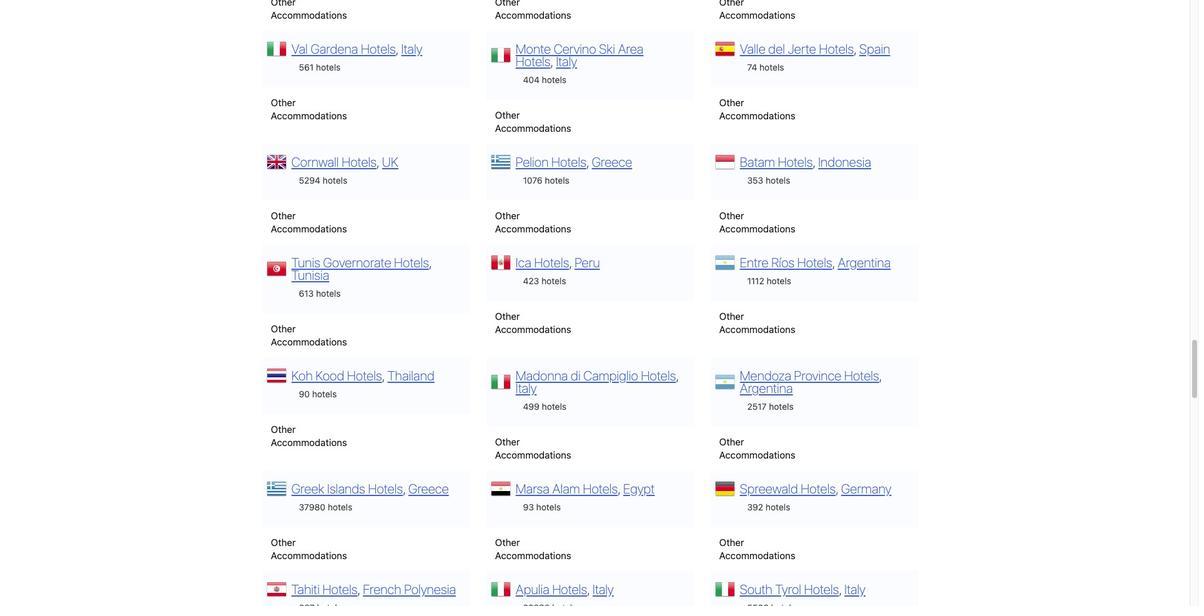 Task type: vqa. For each thing, say whether or not it's contained in the screenshot.
the hunts
no



Task type: locate. For each thing, give the bounding box(es) containing it.
other for entre ríos hotels
[[720, 311, 745, 322]]

madonna di campiglio hotels , italy 499 hotels
[[516, 368, 679, 412]]

hotels right campiglio
[[641, 368, 676, 383]]

entre
[[740, 255, 769, 270]]

accommodations up south
[[720, 550, 796, 561]]

accommodations up val
[[271, 10, 347, 21]]

0 horizontal spatial greece
[[409, 481, 449, 496]]

hotels inside mendoza province hotels , argentina 2517 hotels
[[845, 368, 880, 383]]

alam
[[553, 481, 580, 496]]

valle del jerte hotels , spain 74 hotels
[[740, 41, 891, 73]]

greek
[[292, 481, 325, 496]]

hotels left uk link
[[342, 154, 377, 169]]

other accommodations up tunis
[[271, 210, 347, 235]]

561
[[299, 62, 314, 73]]

0 vertical spatial greece
[[592, 154, 633, 169]]

other down koh
[[271, 424, 296, 435]]

hotels right 499
[[542, 401, 567, 412]]

0 vertical spatial argentina
[[838, 255, 891, 270]]

marsa alam hotels link
[[516, 481, 618, 496]]

hotels right kood
[[347, 368, 382, 383]]

madonna di campiglio hotels link
[[516, 368, 676, 383]]

other up ica
[[495, 210, 520, 221]]

indonesia link
[[819, 154, 872, 169]]

hotels down batam hotels "link" in the right of the page
[[766, 175, 791, 186]]

accommodations up tunis
[[271, 223, 347, 235]]

monte
[[516, 41, 551, 56]]

other for val gardena hotels
[[271, 97, 296, 108]]

other down valle
[[720, 97, 745, 108]]

90
[[299, 389, 310, 400]]

greece inside greek islands hotels , greece 37980 hotels
[[409, 481, 449, 496]]

italy link for apulia hotels
[[593, 582, 614, 597]]

other accommodations up pelion
[[495, 110, 572, 134]]

hotels right pelion
[[552, 154, 587, 169]]

other accommodations for batam hotels
[[720, 210, 796, 235]]

accommodations for cornwall hotels
[[271, 223, 347, 235]]

other accommodations for ica hotels
[[495, 311, 572, 335]]

accommodations up the batam
[[720, 110, 796, 121]]

other for spreewald hotels
[[720, 537, 745, 548]]

hotels right the batam
[[778, 154, 813, 169]]

hotels inside pelion hotels , greece 1076 hotels
[[552, 154, 587, 169]]

, inside the madonna di campiglio hotels , italy 499 hotels
[[676, 368, 679, 383]]

argentina
[[838, 255, 891, 270], [740, 380, 793, 395]]

hotels
[[361, 41, 396, 56], [820, 41, 854, 56], [516, 54, 551, 69], [342, 154, 377, 169], [552, 154, 587, 169], [778, 154, 813, 169], [394, 255, 429, 270], [535, 255, 570, 270], [798, 255, 833, 270], [347, 368, 382, 383], [641, 368, 676, 383], [845, 368, 880, 383], [368, 481, 403, 496], [583, 481, 618, 496], [801, 481, 836, 496], [323, 582, 358, 597], [553, 582, 588, 597], [805, 582, 840, 597]]

other accommodations up val
[[271, 0, 347, 21]]

italy link
[[402, 41, 423, 56], [556, 54, 578, 69], [516, 380, 537, 395], [593, 582, 614, 597], [845, 582, 866, 597]]

cornwall
[[292, 154, 339, 169]]

accommodations for pelion hotels
[[495, 223, 572, 235]]

74
[[748, 62, 758, 73]]

other up monte
[[495, 0, 520, 8]]

koh kood hotels , thailand 90 hotels
[[292, 368, 435, 400]]

italy link for south tyrol hotels
[[845, 582, 866, 597]]

accommodations up marsa
[[495, 450, 572, 461]]

hotels right alam
[[583, 481, 618, 496]]

hotels inside mendoza province hotels , argentina 2517 hotels
[[769, 401, 794, 412]]

other accommodations for spreewald hotels
[[720, 537, 796, 561]]

other accommodations for val gardena hotels
[[271, 97, 347, 121]]

1 vertical spatial argentina
[[740, 380, 793, 395]]

other accommodations up south
[[720, 537, 796, 561]]

other up val
[[271, 0, 296, 8]]

other accommodations
[[271, 0, 347, 21], [495, 0, 572, 21], [720, 0, 796, 21], [271, 97, 347, 121], [720, 97, 796, 121], [495, 110, 572, 134], [271, 210, 347, 235], [495, 210, 572, 235], [720, 210, 796, 235], [495, 311, 572, 335], [720, 311, 796, 335], [271, 323, 347, 348], [271, 424, 347, 448], [495, 436, 572, 461], [720, 436, 796, 461], [271, 537, 347, 561], [495, 537, 572, 561], [720, 537, 796, 561]]

other up koh
[[271, 323, 296, 335]]

accommodations up cornwall on the top of the page
[[271, 110, 347, 121]]

marsa alam hotels , egypt 93 hotels
[[516, 481, 655, 513]]

tahiti hotels link
[[292, 582, 358, 597]]

, inside tunis governorate   hotels , tunisia 613 hotels
[[429, 255, 432, 270]]

hotels
[[316, 62, 341, 73], [760, 62, 785, 73], [542, 75, 567, 85], [323, 175, 348, 186], [545, 175, 570, 186], [766, 175, 791, 186], [542, 276, 567, 286], [767, 276, 792, 286], [316, 288, 341, 299], [312, 389, 337, 400], [542, 401, 567, 412], [769, 401, 794, 412], [328, 502, 353, 513], [537, 502, 561, 513], [766, 502, 791, 513]]

hotels right islands
[[368, 481, 403, 496]]

accommodations up ica hotels link
[[495, 223, 572, 235]]

other accommodations down 423
[[495, 311, 572, 335]]

accommodations up the spreewald
[[720, 450, 796, 461]]

other accommodations up tahiti
[[271, 537, 347, 561]]

other up tahiti
[[271, 537, 296, 548]]

, inside cornwall hotels , uk 5294 hotels
[[377, 154, 379, 169]]

hotels inside valle del jerte hotels , spain 74 hotels
[[820, 41, 854, 56]]

spreewald hotels , germany 392 hotels
[[740, 481, 892, 513]]

other accommodations up ica hotels link
[[495, 210, 572, 235]]

hotels right tyrol on the right bottom of the page
[[805, 582, 840, 597]]

1 vertical spatial greece
[[409, 481, 449, 496]]

italy
[[402, 41, 423, 56], [556, 54, 578, 69], [516, 380, 537, 395], [593, 582, 614, 597], [845, 582, 866, 597]]

italy link for val gardena hotels
[[402, 41, 423, 56]]

valle del jerte hotels link
[[740, 41, 854, 56]]

hotels right 'jerte'
[[820, 41, 854, 56]]

peru link
[[575, 255, 600, 270]]

other down val
[[271, 97, 296, 108]]

, inside batam hotels , indonesia 353 hotels
[[813, 154, 816, 169]]

other up marsa
[[495, 436, 520, 448]]

di
[[571, 368, 581, 383]]

del
[[769, 41, 786, 56]]

val
[[292, 41, 308, 56]]

hotels left germany at bottom right
[[801, 481, 836, 496]]

batam hotels link
[[740, 154, 813, 169]]

0 horizontal spatial greece link
[[409, 481, 449, 496]]

hotels up "404" in the left of the page
[[516, 54, 551, 69]]

val gardena hotels , italy 561 hotels
[[292, 41, 423, 73]]

polynesia
[[404, 582, 456, 597]]

greek islands hotels link
[[292, 481, 403, 496]]

hotels down ríos
[[767, 276, 792, 286]]

other accommodations up the apulia
[[495, 537, 572, 561]]

other accommodations for mendoza province hotels
[[720, 436, 796, 461]]

other accommodations down 561
[[271, 97, 347, 121]]

hotels inside marsa alam hotels , egypt 93 hotels
[[537, 502, 561, 513]]

0 vertical spatial greece link
[[592, 154, 633, 169]]

accommodations for koh kood hotels
[[271, 437, 347, 448]]

hotels right 93
[[537, 502, 561, 513]]

hotels inside the madonna di campiglio hotels , italy 499 hotels
[[641, 368, 676, 383]]

argentina inside mendoza province hotels , argentina 2517 hotels
[[740, 380, 793, 395]]

ski
[[599, 41, 616, 56]]

governorate
[[323, 255, 392, 270]]

other accommodations up valle
[[720, 0, 796, 21]]

1 horizontal spatial greece
[[592, 154, 633, 169]]

hotels down cornwall hotels "link"
[[323, 175, 348, 186]]

spreewald hotels link
[[740, 481, 836, 496]]

other accommodations for greek islands hotels
[[271, 537, 347, 561]]

ica hotels link
[[516, 255, 570, 270]]

other accommodations up monte
[[495, 0, 572, 21]]

other down entre
[[720, 311, 745, 322]]

germany
[[842, 481, 892, 496]]

other up tunis
[[271, 210, 296, 221]]

, inside valle del jerte hotels , spain 74 hotels
[[854, 41, 857, 56]]

accommodations up greek
[[271, 437, 347, 448]]

batam hotels , indonesia 353 hotels
[[740, 154, 872, 186]]

hotels right province
[[845, 368, 880, 383]]

hotels down kood
[[312, 389, 337, 400]]

other accommodations up the spreewald
[[720, 436, 796, 461]]

accommodations for mendoza province hotels
[[720, 450, 796, 461]]

hotels inside ica hotels , peru 423 hotels
[[535, 255, 570, 270]]

other up the apulia
[[495, 537, 520, 548]]

other accommodations up entre
[[720, 210, 796, 235]]

batam
[[740, 154, 776, 169]]

hotels right governorate
[[394, 255, 429, 270]]

accommodations up the apulia
[[495, 550, 572, 561]]

other for tunis governorate   hotels
[[271, 323, 296, 335]]

93
[[523, 502, 534, 513]]

1076
[[523, 175, 543, 186]]

tahiti hotels , french polynesia
[[292, 582, 456, 597]]

south tyrol hotels , italy
[[740, 582, 866, 597]]

greece link for greece
[[592, 154, 633, 169]]

hotels right ríos
[[798, 255, 833, 270]]

accommodations up madonna
[[495, 324, 572, 335]]

accommodations up koh
[[271, 336, 347, 348]]

423
[[523, 276, 539, 286]]

hotels down pelion hotels link in the top of the page
[[545, 175, 570, 186]]

pelion hotels link
[[516, 154, 587, 169]]

koh
[[292, 368, 313, 383]]

other up south
[[720, 537, 745, 548]]

accommodations up tahiti
[[271, 550, 347, 561]]

hotels inside greek islands hotels , greece 37980 hotels
[[328, 502, 353, 513]]

other accommodations down 90
[[271, 424, 347, 448]]

french
[[363, 582, 402, 597]]

hotels inside koh kood hotels , thailand 90 hotels
[[347, 368, 382, 383]]

spain link
[[860, 41, 891, 56]]

hotels down del
[[760, 62, 785, 73]]

valle
[[740, 41, 766, 56]]

404
[[523, 75, 540, 85]]

hotels inside cornwall hotels , uk 5294 hotels
[[323, 175, 348, 186]]

hotels inside spreewald hotels , germany 392 hotels
[[766, 502, 791, 513]]

accommodations up pelion
[[495, 123, 572, 134]]

apulia hotels link
[[516, 582, 588, 597]]

hotels inside tunis governorate   hotels , tunisia 613 hotels
[[394, 255, 429, 270]]

kood
[[316, 368, 344, 383]]

argentina link
[[838, 255, 891, 270], [740, 380, 793, 395]]

other accommodations for madonna di campiglio hotels
[[495, 436, 572, 461]]

italy inside val gardena hotels , italy 561 hotels
[[402, 41, 423, 56]]

other accommodations up koh
[[271, 323, 347, 348]]

argentina inside entre ríos hotels , argentina 1112 hotels
[[838, 255, 891, 270]]

tahiti
[[292, 582, 320, 597]]

1 horizontal spatial argentina link
[[838, 255, 891, 270]]

0 horizontal spatial argentina link
[[740, 380, 793, 395]]

1 horizontal spatial greece link
[[592, 154, 633, 169]]

other for ica hotels
[[495, 311, 520, 322]]

other up pelion
[[495, 110, 520, 121]]

other
[[271, 0, 296, 8], [495, 0, 520, 8], [720, 0, 745, 8], [271, 97, 296, 108], [720, 97, 745, 108], [495, 110, 520, 121], [271, 210, 296, 221], [495, 210, 520, 221], [720, 210, 745, 221], [495, 311, 520, 322], [720, 311, 745, 322], [271, 323, 296, 335], [271, 424, 296, 435], [495, 436, 520, 448], [720, 436, 745, 448], [271, 537, 296, 548], [495, 537, 520, 548], [720, 537, 745, 548]]

,
[[396, 41, 399, 56], [854, 41, 857, 56], [551, 54, 554, 69], [377, 154, 379, 169], [587, 154, 589, 169], [813, 154, 816, 169], [429, 255, 432, 270], [570, 255, 572, 270], [833, 255, 835, 270], [382, 368, 385, 383], [676, 368, 679, 383], [880, 368, 882, 383], [403, 481, 406, 496], [618, 481, 621, 496], [836, 481, 839, 496], [358, 582, 360, 597], [588, 582, 590, 597], [840, 582, 842, 597]]

hotels down islands
[[328, 502, 353, 513]]

hotels up 423
[[535, 255, 570, 270]]

other accommodations down 74
[[720, 97, 796, 121]]

hotels down the spreewald
[[766, 502, 791, 513]]

392
[[748, 502, 764, 513]]

tunisia
[[292, 267, 329, 282]]

hotels down gardena
[[316, 62, 341, 73]]

, inside mendoza province hotels , argentina 2517 hotels
[[880, 368, 882, 383]]

1 vertical spatial greece link
[[409, 481, 449, 496]]

hotels right 613
[[316, 288, 341, 299]]

other accommodations down 1112
[[720, 311, 796, 335]]

germany link
[[842, 481, 892, 496]]

greece
[[592, 154, 633, 169], [409, 481, 449, 496]]

hotels down ica hotels link
[[542, 276, 567, 286]]

other up entre
[[720, 210, 745, 221]]

accommodations
[[271, 10, 347, 21], [495, 10, 572, 21], [720, 10, 796, 21], [271, 110, 347, 121], [720, 110, 796, 121], [495, 123, 572, 134], [271, 223, 347, 235], [495, 223, 572, 235], [720, 223, 796, 235], [495, 324, 572, 335], [720, 324, 796, 335], [271, 336, 347, 348], [271, 437, 347, 448], [495, 450, 572, 461], [720, 450, 796, 461], [271, 550, 347, 561], [495, 550, 572, 561], [720, 550, 796, 561]]

hotels right gardena
[[361, 41, 396, 56]]

other down ica
[[495, 311, 520, 322]]

koh kood hotels link
[[292, 368, 382, 383]]

other accommodations for marsa alam hotels
[[495, 537, 572, 561]]

other accommodations for koh kood hotels
[[271, 424, 347, 448]]

other up the spreewald
[[720, 436, 745, 448]]

1 vertical spatial argentina link
[[740, 380, 793, 395]]

province
[[795, 368, 842, 383]]

greece link
[[592, 154, 633, 169], [409, 481, 449, 496]]

, inside val gardena hotels , italy 561 hotels
[[396, 41, 399, 56]]

0 horizontal spatial argentina
[[740, 380, 793, 395]]

accommodations up mendoza
[[720, 324, 796, 335]]

accommodations for val gardena hotels
[[271, 110, 347, 121]]

apulia hotels , italy
[[516, 582, 614, 597]]

accommodations up entre
[[720, 223, 796, 235]]

1 horizontal spatial argentina
[[838, 255, 891, 270]]

other accommodations up marsa
[[495, 436, 572, 461]]

hotels right 2517
[[769, 401, 794, 412]]

other accommodations for tunis governorate   hotels
[[271, 323, 347, 348]]

0 vertical spatial argentina link
[[838, 255, 891, 270]]

accommodations for ica hotels
[[495, 324, 572, 335]]



Task type: describe. For each thing, give the bounding box(es) containing it.
egypt link
[[624, 481, 655, 496]]

hotels down the , italy
[[542, 75, 567, 85]]

indonesia
[[819, 154, 872, 169]]

37980
[[299, 502, 326, 513]]

hotels inside valle del jerte hotels , spain 74 hotels
[[760, 62, 785, 73]]

other accommodations for pelion hotels
[[495, 210, 572, 235]]

italy link for madonna di campiglio hotels
[[516, 380, 537, 395]]

south
[[740, 582, 773, 597]]

accommodations up valle
[[720, 10, 796, 21]]

, inside marsa alam hotels , egypt 93 hotels
[[618, 481, 621, 496]]

marsa
[[516, 481, 550, 496]]

gardena
[[311, 41, 358, 56]]

tyrol
[[776, 582, 802, 597]]

, inside koh kood hotels , thailand 90 hotels
[[382, 368, 385, 383]]

hotels inside cornwall hotels , uk 5294 hotels
[[342, 154, 377, 169]]

404 hotels
[[523, 75, 567, 85]]

tunis governorate   hotels , tunisia 613 hotels
[[292, 255, 432, 299]]

south tyrol hotels link
[[740, 582, 840, 597]]

entre ríos hotels , argentina 1112 hotels
[[740, 255, 891, 286]]

other accommodations for entre ríos hotels
[[720, 311, 796, 335]]

1112
[[748, 276, 765, 286]]

other for greek islands hotels
[[271, 537, 296, 548]]

accommodations up monte
[[495, 10, 572, 21]]

jerte
[[788, 41, 817, 56]]

spreewald
[[740, 481, 798, 496]]

pelion
[[516, 154, 549, 169]]

pelion hotels , greece 1076 hotels
[[516, 154, 633, 186]]

peru
[[575, 255, 600, 270]]

hotels inside pelion hotels , greece 1076 hotels
[[545, 175, 570, 186]]

italy inside the madonna di campiglio hotels , italy 499 hotels
[[516, 380, 537, 395]]

hotels inside ica hotels , peru 423 hotels
[[542, 276, 567, 286]]

499
[[523, 401, 540, 412]]

other for marsa alam hotels
[[495, 537, 520, 548]]

madonna
[[516, 368, 568, 383]]

hotels inside entre ríos hotels , argentina 1112 hotels
[[798, 255, 833, 270]]

other for koh kood hotels
[[271, 424, 296, 435]]

other for pelion hotels
[[495, 210, 520, 221]]

ríos
[[772, 255, 795, 270]]

cornwall hotels link
[[292, 154, 377, 169]]

hotels inside monte cervino ski area hotels
[[516, 54, 551, 69]]

hotels inside greek islands hotels , greece 37980 hotels
[[368, 481, 403, 496]]

accommodations for madonna di campiglio hotels
[[495, 450, 572, 461]]

hotels inside val gardena hotels , italy 561 hotels
[[361, 41, 396, 56]]

hotels inside spreewald hotels , germany 392 hotels
[[801, 481, 836, 496]]

greek islands hotels , greece 37980 hotels
[[292, 481, 449, 513]]

accommodations for greek islands hotels
[[271, 550, 347, 561]]

hotels inside marsa alam hotels , egypt 93 hotels
[[583, 481, 618, 496]]

hotels right tahiti
[[323, 582, 358, 597]]

argentina link for entre ríos hotels
[[838, 255, 891, 270]]

hotels inside entre ríos hotels , argentina 1112 hotels
[[767, 276, 792, 286]]

greece inside pelion hotels , greece 1076 hotels
[[592, 154, 633, 169]]

spain
[[860, 41, 891, 56]]

hotels right the apulia
[[553, 582, 588, 597]]

hotels inside batam hotels , indonesia 353 hotels
[[778, 154, 813, 169]]

accommodations for monte cervino ski area hotels
[[495, 123, 572, 134]]

hotels inside val gardena hotels , italy 561 hotels
[[316, 62, 341, 73]]

, inside ica hotels , peru 423 hotels
[[570, 255, 572, 270]]

, inside spreewald hotels , germany 392 hotels
[[836, 481, 839, 496]]

argentina link for mendoza province hotels
[[740, 380, 793, 395]]

entre ríos hotels link
[[740, 255, 833, 270]]

2517
[[748, 401, 767, 412]]

hotels inside batam hotels , indonesia 353 hotels
[[766, 175, 791, 186]]

tunis
[[292, 255, 320, 270]]

other for madonna di campiglio hotels
[[495, 436, 520, 448]]

other up valle
[[720, 0, 745, 8]]

, inside pelion hotels , greece 1076 hotels
[[587, 154, 589, 169]]

613
[[299, 288, 314, 299]]

hotels inside the madonna di campiglio hotels , italy 499 hotels
[[542, 401, 567, 412]]

argentina for mendoza province hotels
[[740, 380, 793, 395]]

french polynesia link
[[363, 582, 456, 597]]

argentina for entre ríos hotels
[[838, 255, 891, 270]]

other accommodations for monte cervino ski area hotels
[[495, 110, 572, 134]]

campiglio
[[584, 368, 639, 383]]

other for mendoza province hotels
[[720, 436, 745, 448]]

tunisia link
[[292, 267, 329, 282]]

other for valle del jerte hotels
[[720, 97, 745, 108]]

thailand link
[[388, 368, 435, 383]]

other accommodations for valle del jerte hotels
[[720, 97, 796, 121]]

islands
[[327, 481, 365, 496]]

italy link for monte cervino ski area hotels
[[556, 54, 578, 69]]

other accommodations for cornwall hotels
[[271, 210, 347, 235]]

uk link
[[382, 154, 399, 169]]

accommodations for entre ríos hotels
[[720, 324, 796, 335]]

uk
[[382, 154, 399, 169]]

, italy
[[551, 54, 578, 69]]

accommodations for spreewald hotels
[[720, 550, 796, 561]]

, inside entre ríos hotels , argentina 1112 hotels
[[833, 255, 835, 270]]

tunis governorate   hotels link
[[292, 255, 429, 270]]

accommodations for batam hotels
[[720, 223, 796, 235]]

accommodations for tunis governorate   hotels
[[271, 336, 347, 348]]

accommodations for marsa alam hotels
[[495, 550, 572, 561]]

other for cornwall hotels
[[271, 210, 296, 221]]

, inside greek islands hotels , greece 37980 hotels
[[403, 481, 406, 496]]

353
[[748, 175, 764, 186]]

area
[[618, 41, 644, 56]]

cornwall hotels , uk 5294 hotels
[[292, 154, 399, 186]]

monte cervino ski area hotels
[[516, 41, 644, 69]]

cervino
[[554, 41, 597, 56]]

accommodations for valle del jerte hotels
[[720, 110, 796, 121]]

other for batam hotels
[[720, 210, 745, 221]]

egypt
[[624, 481, 655, 496]]

5294
[[299, 175, 321, 186]]

apulia
[[516, 582, 550, 597]]

ica
[[516, 255, 532, 270]]

val gardena hotels link
[[292, 41, 396, 56]]

ica hotels , peru 423 hotels
[[516, 255, 600, 286]]

mendoza province hotels link
[[740, 368, 880, 383]]

thailand
[[388, 368, 435, 383]]

hotels inside koh kood hotels , thailand 90 hotels
[[312, 389, 337, 400]]

greece link for ,
[[409, 481, 449, 496]]

other for monte cervino ski area hotels
[[495, 110, 520, 121]]

mendoza
[[740, 368, 792, 383]]

mendoza province hotels , argentina 2517 hotels
[[740, 368, 882, 412]]

hotels inside tunis governorate   hotels , tunisia 613 hotels
[[316, 288, 341, 299]]

monte cervino ski area hotels link
[[516, 41, 644, 69]]



